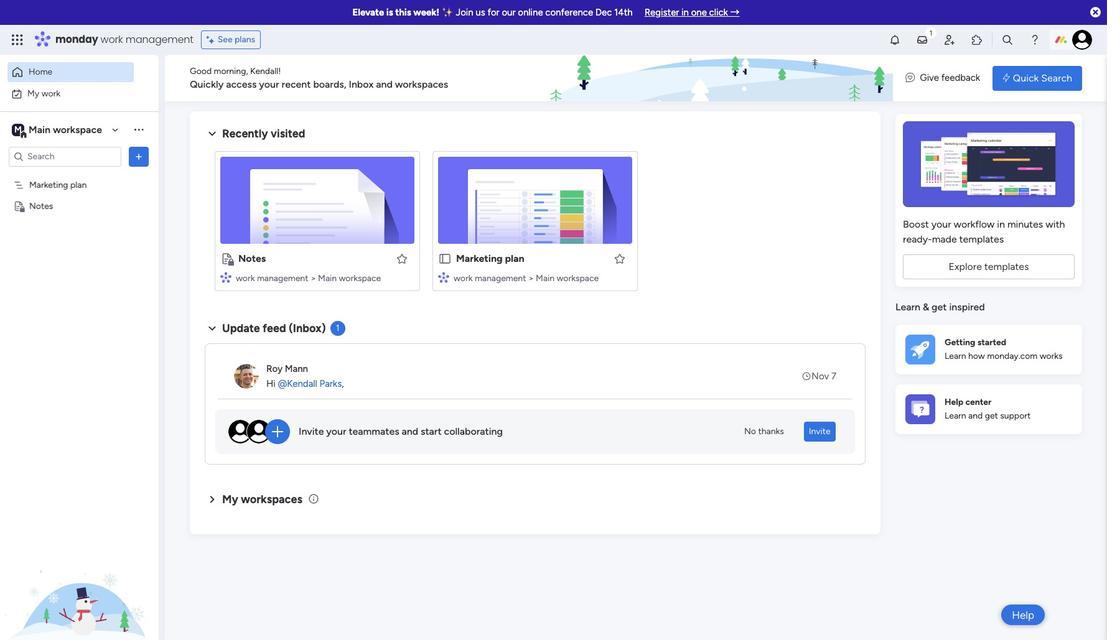 Task type: vqa. For each thing, say whether or not it's contained in the screenshot.
(Inbox)
yes



Task type: describe. For each thing, give the bounding box(es) containing it.
workspace for marketing plan
[[557, 273, 599, 284]]

join
[[456, 7, 473, 18]]

work inside button
[[41, 88, 60, 99]]

0 horizontal spatial workspaces
[[241, 493, 302, 506]]

register
[[645, 7, 679, 18]]

elevate
[[352, 7, 384, 18]]

main for notes
[[318, 273, 337, 284]]

feedback
[[941, 72, 980, 84]]

no
[[744, 426, 756, 437]]

monday.com
[[987, 351, 1038, 362]]

learn for help
[[945, 411, 966, 421]]

help center element
[[896, 384, 1082, 434]]

0 vertical spatial learn
[[896, 301, 920, 313]]

made
[[932, 233, 957, 245]]

home button
[[7, 62, 134, 82]]

0 horizontal spatial management
[[126, 32, 193, 47]]

main workspace
[[29, 124, 102, 135]]

marketing for work management > main workspace
[[456, 253, 503, 264]]

1
[[336, 323, 339, 334]]

quick
[[1013, 72, 1039, 84]]

workspace selection element
[[12, 122, 104, 138]]

recent
[[282, 78, 311, 90]]

✨
[[442, 7, 453, 18]]

good
[[190, 66, 212, 77]]

plan for work management > main workspace
[[505, 253, 524, 264]]

dec
[[595, 7, 612, 18]]

elevate is this week! ✨ join us for our online conference dec 14th
[[352, 7, 633, 18]]

roy mann image
[[234, 364, 259, 389]]

boost
[[903, 218, 929, 230]]

apps image
[[971, 34, 983, 46]]

select product image
[[11, 34, 24, 46]]

0 vertical spatial get
[[932, 301, 947, 313]]

boost your workflow in minutes with ready-made templates
[[903, 218, 1065, 245]]

see plans button
[[201, 30, 261, 49]]

is
[[386, 7, 393, 18]]

help image
[[1029, 34, 1041, 46]]

work management > main workspace for notes
[[236, 273, 381, 284]]

marketing plan for work management > main workspace
[[456, 253, 524, 264]]

roy
[[266, 363, 283, 374]]

roy mann
[[266, 363, 308, 374]]

marketing plan for notes
[[29, 180, 87, 190]]

main inside the workspace selection 'element'
[[29, 124, 50, 135]]

center
[[965, 397, 992, 407]]

explore templates
[[949, 261, 1029, 273]]

→
[[730, 7, 740, 18]]

7
[[831, 371, 836, 382]]

explore templates button
[[903, 255, 1075, 279]]

open my workspaces image
[[205, 492, 220, 507]]

us
[[476, 7, 485, 18]]

and for invite your teammates and start collaborating
[[402, 426, 418, 438]]

getting
[[945, 337, 975, 348]]

14th
[[614, 7, 633, 18]]

and for help center learn and get support
[[968, 411, 983, 421]]

my workspaces
[[222, 493, 302, 506]]

your for invite your teammates and start collaborating
[[326, 426, 346, 438]]

help for help center learn and get support
[[945, 397, 963, 407]]

notes for bottommost the private board icon
[[238, 253, 266, 264]]

register in one click → link
[[645, 7, 740, 18]]

notifications image
[[889, 34, 901, 46]]

(inbox)
[[289, 322, 326, 335]]

help button
[[1001, 605, 1045, 625]]

quick search button
[[993, 66, 1082, 91]]

give
[[920, 72, 939, 84]]

workflow
[[954, 218, 995, 230]]

1 horizontal spatial lottie animation element
[[543, 55, 893, 102]]

marketing for notes
[[29, 180, 68, 190]]

update
[[222, 322, 260, 335]]

workspaces inside good morning, kendall! quickly access your recent boards, inbox and workspaces
[[395, 78, 448, 90]]

inbox
[[349, 78, 374, 90]]

in inside boost your workflow in minutes with ready-made templates
[[997, 218, 1005, 230]]

home
[[29, 67, 52, 77]]

good morning, kendall! quickly access your recent boards, inbox and workspaces
[[190, 66, 448, 90]]

started
[[978, 337, 1006, 348]]

workspace image
[[12, 123, 24, 137]]

1 image
[[925, 26, 937, 40]]

> for marketing plan
[[528, 273, 534, 284]]

plans
[[235, 34, 255, 45]]

feed
[[263, 322, 286, 335]]

templates inside boost your workflow in minutes with ready-made templates
[[959, 233, 1004, 245]]

nov
[[812, 371, 829, 382]]

how
[[968, 351, 985, 362]]

see plans
[[218, 34, 255, 45]]

v2 bolt switch image
[[1003, 71, 1010, 85]]

1 vertical spatial private board image
[[220, 252, 234, 266]]

boards,
[[313, 78, 346, 90]]

workspace options image
[[133, 123, 145, 136]]

online
[[518, 7, 543, 18]]

invite button
[[804, 422, 836, 442]]

my for my workspaces
[[222, 493, 238, 506]]

our
[[502, 7, 516, 18]]

&
[[923, 301, 929, 313]]

ready-
[[903, 233, 932, 245]]



Task type: locate. For each thing, give the bounding box(es) containing it.
1 horizontal spatial workspaces
[[395, 78, 448, 90]]

my work
[[27, 88, 60, 99]]

workspaces
[[395, 78, 448, 90], [241, 493, 302, 506]]

your left teammates
[[326, 426, 346, 438]]

marketing plan down the search in workspace field
[[29, 180, 87, 190]]

2 vertical spatial and
[[402, 426, 418, 438]]

0 vertical spatial my
[[27, 88, 39, 99]]

add to favorites image for notes
[[396, 252, 408, 265]]

0 vertical spatial your
[[259, 78, 279, 90]]

workspace
[[53, 124, 102, 135], [339, 273, 381, 284], [557, 273, 599, 284]]

inspired
[[949, 301, 985, 313]]

0 horizontal spatial and
[[376, 78, 393, 90]]

1 > from the left
[[310, 273, 316, 284]]

0 horizontal spatial main
[[29, 124, 50, 135]]

marketing plan inside list box
[[29, 180, 87, 190]]

list box
[[0, 172, 159, 385]]

see
[[218, 34, 233, 45]]

2 horizontal spatial your
[[931, 218, 951, 230]]

learn for getting
[[945, 351, 966, 362]]

work
[[101, 32, 123, 47], [41, 88, 60, 99], [236, 273, 255, 284], [454, 273, 473, 284]]

1 horizontal spatial management
[[257, 273, 308, 284]]

2 vertical spatial your
[[326, 426, 346, 438]]

invite for invite
[[809, 426, 831, 437]]

1 vertical spatial workspaces
[[241, 493, 302, 506]]

and inside help center learn and get support
[[968, 411, 983, 421]]

Search in workspace field
[[26, 149, 104, 164]]

0 vertical spatial marketing plan
[[29, 180, 87, 190]]

1 horizontal spatial add to favorites image
[[614, 252, 626, 265]]

0 vertical spatial in
[[682, 7, 689, 18]]

2 horizontal spatial main
[[536, 273, 555, 284]]

0 vertical spatial notes
[[29, 201, 53, 211]]

search
[[1041, 72, 1072, 84]]

works
[[1040, 351, 1063, 362]]

1 horizontal spatial main
[[318, 273, 337, 284]]

close recently visited image
[[205, 126, 220, 141]]

1 horizontal spatial plan
[[505, 253, 524, 264]]

support
[[1000, 411, 1031, 421]]

add to favorites image for marketing plan
[[614, 252, 626, 265]]

my work button
[[7, 84, 134, 104]]

0 vertical spatial marketing
[[29, 180, 68, 190]]

2 vertical spatial learn
[[945, 411, 966, 421]]

marketing plan
[[29, 180, 87, 190], [456, 253, 524, 264]]

1 vertical spatial your
[[931, 218, 951, 230]]

v2 user feedback image
[[906, 71, 915, 85]]

kendall parks image
[[1072, 30, 1092, 50]]

templates right explore
[[984, 261, 1029, 273]]

1 horizontal spatial lottie animation image
[[543, 55, 893, 102]]

1 vertical spatial in
[[997, 218, 1005, 230]]

my down home
[[27, 88, 39, 99]]

1 vertical spatial learn
[[945, 351, 966, 362]]

>
[[310, 273, 316, 284], [528, 273, 534, 284]]

notes inside 'quick search results' list box
[[238, 253, 266, 264]]

1 work management > main workspace from the left
[[236, 273, 381, 284]]

your
[[259, 78, 279, 90], [931, 218, 951, 230], [326, 426, 346, 438]]

start
[[421, 426, 442, 438]]

> for notes
[[310, 273, 316, 284]]

add to favorites image
[[396, 252, 408, 265], [614, 252, 626, 265]]

help center learn and get support
[[945, 397, 1031, 421]]

1 vertical spatial marketing
[[456, 253, 503, 264]]

invite members image
[[943, 34, 956, 46]]

1 horizontal spatial get
[[985, 411, 998, 421]]

0 vertical spatial plan
[[70, 180, 87, 190]]

monday work management
[[55, 32, 193, 47]]

2 horizontal spatial and
[[968, 411, 983, 421]]

0 horizontal spatial get
[[932, 301, 947, 313]]

my right the open my workspaces image
[[222, 493, 238, 506]]

get inside help center learn and get support
[[985, 411, 998, 421]]

for
[[488, 7, 500, 18]]

one
[[691, 7, 707, 18]]

0 horizontal spatial in
[[682, 7, 689, 18]]

plan inside 'quick search results' list box
[[505, 253, 524, 264]]

monday
[[55, 32, 98, 47]]

workspace inside 'element'
[[53, 124, 102, 135]]

lottie animation image
[[543, 55, 893, 102], [0, 515, 159, 640]]

search everything image
[[1001, 34, 1014, 46]]

in
[[682, 7, 689, 18], [997, 218, 1005, 230]]

0 horizontal spatial lottie animation element
[[0, 515, 159, 640]]

management for marketing plan
[[475, 273, 526, 284]]

help for help
[[1012, 609, 1034, 621]]

2 horizontal spatial workspace
[[557, 273, 599, 284]]

thanks
[[758, 426, 784, 437]]

explore
[[949, 261, 982, 273]]

1 vertical spatial templates
[[984, 261, 1029, 273]]

1 horizontal spatial invite
[[809, 426, 831, 437]]

1 horizontal spatial private board image
[[220, 252, 234, 266]]

nov 7
[[812, 371, 836, 382]]

management
[[126, 32, 193, 47], [257, 273, 308, 284], [475, 273, 526, 284]]

access
[[226, 78, 257, 90]]

and
[[376, 78, 393, 90], [968, 411, 983, 421], [402, 426, 418, 438]]

learn down getting
[[945, 351, 966, 362]]

my for my work
[[27, 88, 39, 99]]

option
[[0, 174, 159, 176]]

collaborating
[[444, 426, 503, 438]]

update feed (inbox)
[[222, 322, 326, 335]]

1 horizontal spatial work management > main workspace
[[454, 273, 599, 284]]

0 vertical spatial and
[[376, 78, 393, 90]]

plan
[[70, 180, 87, 190], [505, 253, 524, 264]]

1 vertical spatial get
[[985, 411, 998, 421]]

0 horizontal spatial your
[[259, 78, 279, 90]]

morning,
[[214, 66, 248, 77]]

quick search
[[1013, 72, 1072, 84]]

1 vertical spatial notes
[[238, 253, 266, 264]]

0 horizontal spatial >
[[310, 273, 316, 284]]

your up made
[[931, 218, 951, 230]]

work management > main workspace
[[236, 273, 381, 284], [454, 273, 599, 284]]

templates image image
[[907, 121, 1071, 207]]

1 horizontal spatial marketing plan
[[456, 253, 524, 264]]

templates inside button
[[984, 261, 1029, 273]]

workspaces right the open my workspaces image
[[241, 493, 302, 506]]

0 vertical spatial help
[[945, 397, 963, 407]]

minutes
[[1007, 218, 1043, 230]]

notes for the topmost the private board icon
[[29, 201, 53, 211]]

learn & get inspired
[[896, 301, 985, 313]]

getting started element
[[896, 325, 1082, 374]]

1 horizontal spatial in
[[997, 218, 1005, 230]]

and down center
[[968, 411, 983, 421]]

register in one click →
[[645, 7, 740, 18]]

1 horizontal spatial your
[[326, 426, 346, 438]]

learn inside help center learn and get support
[[945, 411, 966, 421]]

teammates
[[349, 426, 399, 438]]

0 horizontal spatial marketing plan
[[29, 180, 87, 190]]

mann
[[285, 363, 308, 374]]

public board image
[[438, 252, 452, 266]]

1 horizontal spatial notes
[[238, 253, 266, 264]]

0 horizontal spatial help
[[945, 397, 963, 407]]

m
[[14, 124, 22, 135]]

marketing right "public board" image
[[456, 253, 503, 264]]

give feedback
[[920, 72, 980, 84]]

week!
[[413, 7, 439, 18]]

marketing inside 'quick search results' list box
[[456, 253, 503, 264]]

0 horizontal spatial notes
[[29, 201, 53, 211]]

and left "start"
[[402, 426, 418, 438]]

0 horizontal spatial work management > main workspace
[[236, 273, 381, 284]]

invite your teammates and start collaborating
[[299, 426, 503, 438]]

list box containing marketing plan
[[0, 172, 159, 385]]

getting started learn how monday.com works
[[945, 337, 1063, 362]]

conference
[[545, 7, 593, 18]]

2 horizontal spatial management
[[475, 273, 526, 284]]

invite for invite your teammates and start collaborating
[[299, 426, 324, 438]]

kendall!
[[250, 66, 281, 77]]

main for marketing plan
[[536, 273, 555, 284]]

0 vertical spatial lottie animation image
[[543, 55, 893, 102]]

private board image
[[13, 200, 25, 212], [220, 252, 234, 266]]

2 > from the left
[[528, 273, 534, 284]]

management for notes
[[257, 273, 308, 284]]

1 horizontal spatial marketing
[[456, 253, 503, 264]]

learn inside 'getting started learn how monday.com works'
[[945, 351, 966, 362]]

1 horizontal spatial help
[[1012, 609, 1034, 621]]

learn left &
[[896, 301, 920, 313]]

help inside help center learn and get support
[[945, 397, 963, 407]]

get right &
[[932, 301, 947, 313]]

1 horizontal spatial and
[[402, 426, 418, 438]]

0 vertical spatial templates
[[959, 233, 1004, 245]]

in left minutes
[[997, 218, 1005, 230]]

recently
[[222, 127, 268, 141]]

0 horizontal spatial add to favorites image
[[396, 252, 408, 265]]

templates
[[959, 233, 1004, 245], [984, 261, 1029, 273]]

0 horizontal spatial marketing
[[29, 180, 68, 190]]

no thanks button
[[739, 422, 789, 442]]

2 work management > main workspace from the left
[[454, 273, 599, 284]]

1 vertical spatial lottie animation image
[[0, 515, 159, 640]]

0 horizontal spatial private board image
[[13, 200, 25, 212]]

quick search results list box
[[205, 141, 866, 306]]

templates down 'workflow'
[[959, 233, 1004, 245]]

get down center
[[985, 411, 998, 421]]

marketing plan inside 'quick search results' list box
[[456, 253, 524, 264]]

with
[[1046, 218, 1065, 230]]

click
[[709, 7, 728, 18]]

1 horizontal spatial >
[[528, 273, 534, 284]]

1 vertical spatial marketing plan
[[456, 253, 524, 264]]

close update feed (inbox) image
[[205, 321, 220, 336]]

workspaces right inbox
[[395, 78, 448, 90]]

recently visited
[[222, 127, 305, 141]]

no thanks
[[744, 426, 784, 437]]

and inside good morning, kendall! quickly access your recent boards, inbox and workspaces
[[376, 78, 393, 90]]

lottie animation element
[[543, 55, 893, 102], [0, 515, 159, 640]]

your down kendall!
[[259, 78, 279, 90]]

1 horizontal spatial my
[[222, 493, 238, 506]]

notes inside list box
[[29, 201, 53, 211]]

learn down center
[[945, 411, 966, 421]]

options image
[[133, 150, 145, 163]]

invite inside button
[[809, 426, 831, 437]]

help inside button
[[1012, 609, 1034, 621]]

1 vertical spatial plan
[[505, 253, 524, 264]]

workspace for notes
[[339, 273, 381, 284]]

0 horizontal spatial invite
[[299, 426, 324, 438]]

0 horizontal spatial workspace
[[53, 124, 102, 135]]

1 vertical spatial help
[[1012, 609, 1034, 621]]

this
[[395, 7, 411, 18]]

lottie animation image for bottom lottie animation 'element'
[[0, 515, 159, 640]]

0 horizontal spatial plan
[[70, 180, 87, 190]]

lottie animation image for the rightmost lottie animation 'element'
[[543, 55, 893, 102]]

0 horizontal spatial my
[[27, 88, 39, 99]]

and right inbox
[[376, 78, 393, 90]]

in left one
[[682, 7, 689, 18]]

your for boost your workflow in minutes with ready-made templates
[[931, 218, 951, 230]]

1 vertical spatial and
[[968, 411, 983, 421]]

my
[[27, 88, 39, 99], [222, 493, 238, 506]]

1 horizontal spatial workspace
[[339, 273, 381, 284]]

0 vertical spatial private board image
[[13, 200, 25, 212]]

1 vertical spatial my
[[222, 493, 238, 506]]

my inside button
[[27, 88, 39, 99]]

help
[[945, 397, 963, 407], [1012, 609, 1034, 621]]

your inside good morning, kendall! quickly access your recent boards, inbox and workspaces
[[259, 78, 279, 90]]

inbox image
[[916, 34, 929, 46]]

2 add to favorites image from the left
[[614, 252, 626, 265]]

1 vertical spatial lottie animation element
[[0, 515, 159, 640]]

work management > main workspace for marketing plan
[[454, 273, 599, 284]]

visited
[[271, 127, 305, 141]]

marketing down the search in workspace field
[[29, 180, 68, 190]]

marketing plan right "public board" image
[[456, 253, 524, 264]]

main
[[29, 124, 50, 135], [318, 273, 337, 284], [536, 273, 555, 284]]

0 horizontal spatial lottie animation image
[[0, 515, 159, 640]]

0 vertical spatial lottie animation element
[[543, 55, 893, 102]]

1 add to favorites image from the left
[[396, 252, 408, 265]]

0 vertical spatial workspaces
[[395, 78, 448, 90]]

your inside boost your workflow in minutes with ready-made templates
[[931, 218, 951, 230]]

notes
[[29, 201, 53, 211], [238, 253, 266, 264]]

plan for notes
[[70, 180, 87, 190]]

quickly
[[190, 78, 224, 90]]



